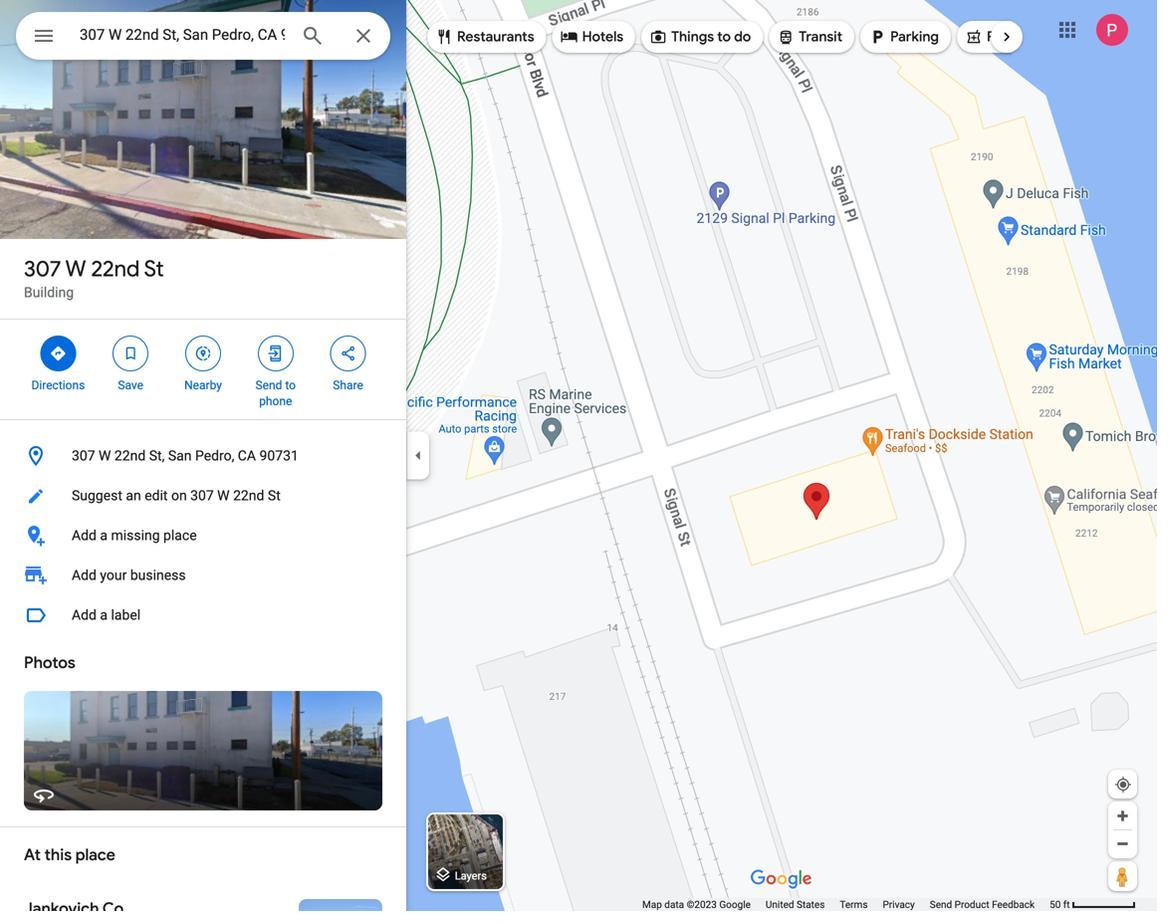 Task type: describe. For each thing, give the bounding box(es) containing it.
st,
[[149, 448, 165, 464]]

add a label
[[72, 607, 141, 624]]

st inside 307 w 22nd st building
[[144, 255, 164, 283]]

add your business link
[[0, 556, 406, 596]]


[[267, 343, 285, 365]]

zoom in image
[[1116, 809, 1131, 824]]

 hotels
[[561, 26, 624, 48]]

add for add a label
[[72, 607, 97, 624]]

map
[[643, 899, 662, 911]]

place inside button
[[163, 528, 197, 544]]

feedback
[[992, 899, 1035, 911]]

privacy button
[[883, 899, 915, 912]]

ca
[[238, 448, 256, 464]]

 parking
[[869, 26, 939, 48]]

actions for 307 w 22nd st region
[[0, 320, 406, 419]]


[[869, 26, 887, 48]]

business
[[130, 567, 186, 584]]

nearby
[[184, 379, 222, 393]]


[[777, 26, 795, 48]]

50
[[1050, 899, 1061, 911]]

add a missing place
[[72, 528, 197, 544]]

suggest an edit on 307 w 22nd st
[[72, 488, 281, 504]]

 button
[[16, 12, 72, 64]]

restaurants
[[457, 28, 535, 46]]

building
[[24, 284, 74, 301]]

send product feedback
[[930, 899, 1035, 911]]

san
[[168, 448, 192, 464]]

22nd for st,
[[114, 448, 146, 464]]

zoom out image
[[1116, 837, 1131, 852]]

terms button
[[840, 899, 868, 912]]


[[32, 21, 56, 50]]

pedro,
[[195, 448, 234, 464]]


[[965, 26, 983, 48]]

 search field
[[16, 12, 391, 64]]

 transit
[[777, 26, 843, 48]]

307 w 22nd st, san pedro, ca 90731 button
[[0, 436, 406, 476]]

to inside send to phone
[[285, 379, 296, 393]]

united states button
[[766, 899, 825, 912]]

next page image
[[998, 28, 1016, 46]]

on
[[171, 488, 187, 504]]

 pharmacies
[[965, 26, 1063, 48]]

st inside button
[[268, 488, 281, 504]]

add a missing place button
[[0, 516, 406, 556]]

90731
[[260, 448, 299, 464]]

to inside  things to do
[[718, 28, 731, 46]]

parking
[[891, 28, 939, 46]]

google maps element
[[0, 0, 1158, 912]]

suggest an edit on 307 w 22nd st button
[[0, 476, 406, 516]]

suggest
[[72, 488, 122, 504]]

united
[[766, 899, 795, 911]]

add for add your business
[[72, 567, 97, 584]]

add a label button
[[0, 596, 406, 636]]

send for send product feedback
[[930, 899, 953, 911]]

states
[[797, 899, 825, 911]]

google
[[720, 899, 751, 911]]

hotels
[[582, 28, 624, 46]]


[[49, 343, 67, 365]]

show your location image
[[1115, 776, 1133, 794]]

united states
[[766, 899, 825, 911]]

a for missing
[[100, 528, 108, 544]]

w for st,
[[99, 448, 111, 464]]

 restaurants
[[435, 26, 535, 48]]

things
[[672, 28, 714, 46]]

collapse side panel image
[[407, 445, 429, 467]]

product
[[955, 899, 990, 911]]



Task type: locate. For each thing, give the bounding box(es) containing it.
st
[[144, 255, 164, 283], [268, 488, 281, 504]]

terms
[[840, 899, 868, 911]]

0 vertical spatial a
[[100, 528, 108, 544]]

0 horizontal spatial 307
[[24, 255, 61, 283]]

do
[[734, 28, 751, 46]]

22nd inside 307 w 22nd st building
[[91, 255, 140, 283]]

at this place
[[24, 845, 115, 866]]

add for add a missing place
[[72, 528, 97, 544]]

 things to do
[[650, 26, 751, 48]]

to up phone at the left
[[285, 379, 296, 393]]

1 vertical spatial to
[[285, 379, 296, 393]]

307 w 22nd st building
[[24, 255, 164, 301]]

transit
[[799, 28, 843, 46]]

map data ©2023 google
[[643, 899, 751, 911]]

an
[[126, 488, 141, 504]]

1 horizontal spatial st
[[268, 488, 281, 504]]

3 add from the top
[[72, 607, 97, 624]]

2 a from the top
[[100, 607, 108, 624]]

50 ft
[[1050, 899, 1070, 911]]

place
[[163, 528, 197, 544], [76, 845, 115, 866]]

send to phone
[[256, 379, 296, 408]]

307 up the building
[[24, 255, 61, 283]]


[[122, 343, 140, 365]]

1 a from the top
[[100, 528, 108, 544]]

2 add from the top
[[72, 567, 97, 584]]

none field inside 307 w 22nd st, san pedro, ca 90731 field
[[80, 23, 285, 47]]

307 up the suggest
[[72, 448, 95, 464]]

307 w 22nd st main content
[[0, 0, 406, 912]]

1 add from the top
[[72, 528, 97, 544]]

0 vertical spatial to
[[718, 28, 731, 46]]

1 horizontal spatial w
[[99, 448, 111, 464]]

show street view coverage image
[[1109, 862, 1138, 892]]

1 vertical spatial 22nd
[[114, 448, 146, 464]]

1 vertical spatial add
[[72, 567, 97, 584]]

save
[[118, 379, 143, 393]]


[[561, 26, 578, 48]]

307 w 22nd st, san pedro, ca 90731
[[72, 448, 299, 464]]

0 vertical spatial 307
[[24, 255, 61, 283]]

pharmacies
[[987, 28, 1063, 46]]

307 inside 307 w 22nd st building
[[24, 255, 61, 283]]

available search options for this area region
[[412, 13, 1158, 61]]

this
[[44, 845, 72, 866]]

1 horizontal spatial send
[[930, 899, 953, 911]]

307
[[24, 255, 61, 283], [72, 448, 95, 464], [190, 488, 214, 504]]


[[339, 343, 357, 365]]

0 vertical spatial send
[[256, 379, 282, 393]]

w
[[65, 255, 86, 283], [99, 448, 111, 464], [217, 488, 230, 504]]

©2023
[[687, 899, 717, 911]]

your
[[100, 567, 127, 584]]

2 horizontal spatial 307
[[190, 488, 214, 504]]

0 horizontal spatial st
[[144, 255, 164, 283]]

send up phone at the left
[[256, 379, 282, 393]]

to left 'do'
[[718, 28, 731, 46]]

w inside 307 w 22nd st building
[[65, 255, 86, 283]]

add left the your
[[72, 567, 97, 584]]

place right this
[[76, 845, 115, 866]]

1 vertical spatial st
[[268, 488, 281, 504]]

w inside suggest an edit on 307 w 22nd st button
[[217, 488, 230, 504]]

0 vertical spatial add
[[72, 528, 97, 544]]

send inside send to phone
[[256, 379, 282, 393]]

1 vertical spatial a
[[100, 607, 108, 624]]

send product feedback button
[[930, 899, 1035, 912]]

send for send to phone
[[256, 379, 282, 393]]

photos
[[24, 653, 75, 673]]

send inside button
[[930, 899, 953, 911]]

0 vertical spatial st
[[144, 255, 164, 283]]

send left product
[[930, 899, 953, 911]]

22nd
[[91, 255, 140, 283], [114, 448, 146, 464], [233, 488, 264, 504]]

0 vertical spatial 22nd
[[91, 255, 140, 283]]

add down the suggest
[[72, 528, 97, 544]]

307 right on at the bottom of page
[[190, 488, 214, 504]]

0 horizontal spatial w
[[65, 255, 86, 283]]

0 horizontal spatial send
[[256, 379, 282, 393]]

w up the building
[[65, 255, 86, 283]]

privacy
[[883, 899, 915, 911]]

at
[[24, 845, 41, 866]]

layers
[[455, 870, 487, 883]]

0 vertical spatial w
[[65, 255, 86, 283]]

307 for st,
[[72, 448, 95, 464]]

2 vertical spatial w
[[217, 488, 230, 504]]

1 horizontal spatial 307
[[72, 448, 95, 464]]

2 vertical spatial add
[[72, 607, 97, 624]]

directions
[[31, 379, 85, 393]]

a left missing
[[100, 528, 108, 544]]

phone
[[259, 395, 292, 408]]

0 horizontal spatial place
[[76, 845, 115, 866]]


[[650, 26, 668, 48]]

1 vertical spatial send
[[930, 899, 953, 911]]

a
[[100, 528, 108, 544], [100, 607, 108, 624]]

send
[[256, 379, 282, 393], [930, 899, 953, 911]]

1 vertical spatial w
[[99, 448, 111, 464]]

22nd up  at the left top of the page
[[91, 255, 140, 283]]

edit
[[145, 488, 168, 504]]

None field
[[80, 23, 285, 47]]

1 vertical spatial 307
[[72, 448, 95, 464]]

a for label
[[100, 607, 108, 624]]

w down pedro,
[[217, 488, 230, 504]]

307 W 22nd St, San Pedro, CA 90731 field
[[16, 12, 391, 60]]

data
[[665, 899, 685, 911]]

22nd down the ca
[[233, 488, 264, 504]]

add
[[72, 528, 97, 544], [72, 567, 97, 584], [72, 607, 97, 624]]

1 vertical spatial place
[[76, 845, 115, 866]]

w inside the 307 w 22nd st, san pedro, ca 90731 button
[[99, 448, 111, 464]]

footer inside "google maps" element
[[643, 899, 1050, 912]]

0 vertical spatial place
[[163, 528, 197, 544]]

ft
[[1064, 899, 1070, 911]]

missing
[[111, 528, 160, 544]]

footer containing map data ©2023 google
[[643, 899, 1050, 912]]

to
[[718, 28, 731, 46], [285, 379, 296, 393]]

22nd for st
[[91, 255, 140, 283]]

footer
[[643, 899, 1050, 912]]

label
[[111, 607, 141, 624]]

w for st
[[65, 255, 86, 283]]

add left label at the bottom left of the page
[[72, 607, 97, 624]]

add your business
[[72, 567, 186, 584]]

2 vertical spatial 22nd
[[233, 488, 264, 504]]

2 vertical spatial 307
[[190, 488, 214, 504]]


[[435, 26, 453, 48]]

50 ft button
[[1050, 899, 1137, 911]]

307 inside button
[[72, 448, 95, 464]]

2 horizontal spatial w
[[217, 488, 230, 504]]

307 inside suggest an edit on 307 w 22nd st button
[[190, 488, 214, 504]]

22nd left st,
[[114, 448, 146, 464]]

0 horizontal spatial to
[[285, 379, 296, 393]]

1 horizontal spatial place
[[163, 528, 197, 544]]

307 for st
[[24, 255, 61, 283]]

a left label at the bottom left of the page
[[100, 607, 108, 624]]


[[194, 343, 212, 365]]

place down on at the bottom of page
[[163, 528, 197, 544]]

w up the suggest
[[99, 448, 111, 464]]

google account: payton hansen  
(payton.hansen@adept.ai) image
[[1097, 14, 1129, 46]]

share
[[333, 379, 364, 393]]

1 horizontal spatial to
[[718, 28, 731, 46]]



Task type: vqa. For each thing, say whether or not it's contained in the screenshot.
send associated with Send to phone
yes



